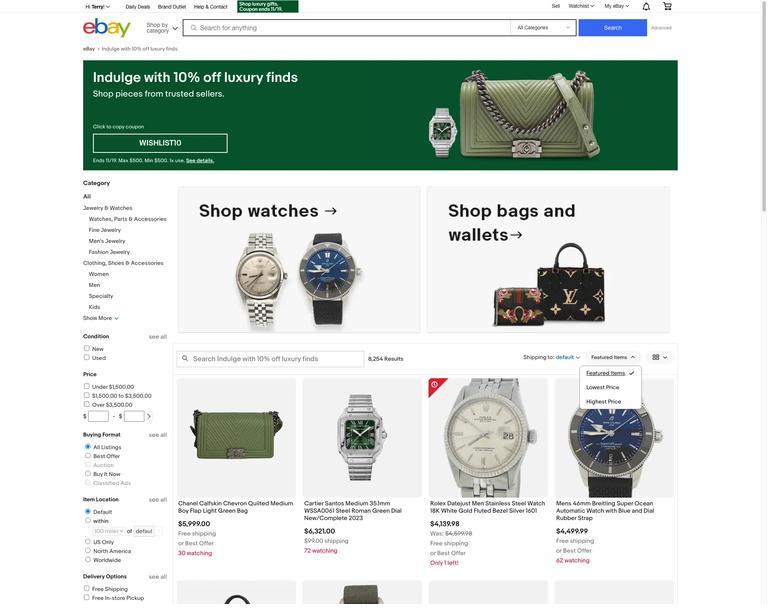 Task type: describe. For each thing, give the bounding box(es) containing it.
terry
[[92, 4, 103, 10]]

click
[[93, 124, 105, 130]]

highest price
[[587, 398, 621, 405]]

featured items button
[[585, 351, 642, 364]]

2 $500. from the left
[[154, 157, 168, 164]]

deals
[[138, 4, 150, 10]]

best inside $5,999.00 free shipping or best offer 30 watching
[[185, 540, 198, 548]]

chevron
[[223, 500, 247, 508]]

Buy It Now radio
[[85, 471, 91, 476]]

auction
[[93, 462, 114, 469]]

free shipping
[[92, 586, 128, 593]]

best offer
[[93, 453, 120, 460]]

view: gallery view image
[[653, 353, 668, 362]]

gold
[[459, 507, 473, 515]]

fine jewelry link
[[89, 227, 121, 234]]

$5,999.00 free shipping or best offer 30 watching
[[178, 521, 216, 558]]

all for item location
[[161, 496, 167, 504]]

watches,
[[89, 216, 113, 223]]

see all for buying format
[[149, 432, 167, 439]]

bag
[[237, 507, 248, 515]]

us only link
[[82, 539, 116, 546]]

chanel calfskin chevron quilted medium boy flap light green bag image
[[177, 378, 296, 498]]

shipping to : default
[[524, 354, 574, 361]]

all for all
[[83, 193, 91, 201]]

default text field
[[134, 526, 154, 537]]

1601
[[526, 507, 537, 515]]

coupon
[[126, 124, 144, 130]]

indulge with 10% off luxury finds
[[102, 46, 178, 52]]

shop inside shop by category
[[147, 21, 160, 28]]

or for $5,999.00
[[178, 540, 184, 548]]

buy it now link
[[82, 471, 122, 478]]

see all for condition
[[149, 333, 167, 341]]

1 vertical spatial accessories
[[131, 260, 164, 267]]

america
[[109, 548, 131, 555]]

see for condition
[[149, 333, 159, 341]]

over
[[92, 402, 105, 409]]

white
[[441, 507, 457, 515]]

fine
[[89, 227, 100, 234]]

lowest price link
[[580, 380, 642, 395]]

over $3,500.00 link
[[83, 402, 132, 409]]

cartier santos medium 35.1mm wssa0061 steel roman green dial new/complete 2023
[[304, 500, 402, 523]]

kids
[[89, 304, 100, 311]]

jewelry up 'watches,'
[[83, 205, 103, 212]]

shipping inside shipping to : default
[[524, 354, 547, 361]]

Over $3,500.00 checkbox
[[84, 402, 89, 407]]

& up 'watches,'
[[104, 205, 109, 212]]

$99.00
[[304, 538, 323, 546]]

watchlist
[[569, 3, 589, 9]]

best up 'auction' link
[[93, 453, 105, 460]]

watch inside mens 46mm breitling super ocean automatic watch with blue and dial rubber strap
[[587, 507, 604, 515]]

shipping inside the $4,139.98 was: $4,599.98 free shipping or best offer only 1 left!
[[444, 540, 468, 548]]

items for featured items dropdown button
[[614, 354, 627, 361]]

shop by category button
[[143, 18, 180, 36]]

best inside the $4,139.98 was: $4,599.98 free shipping or best offer only 1 left!
[[437, 550, 450, 558]]

see for delivery options
[[149, 574, 159, 581]]

see all for delivery options
[[149, 574, 167, 581]]

was:
[[430, 530, 444, 538]]

under $1,500.00 link
[[83, 384, 134, 391]]

see all button for condition
[[149, 333, 167, 341]]

my
[[605, 3, 612, 9]]

min
[[145, 157, 153, 164]]

rolex
[[430, 500, 446, 508]]

Default radio
[[85, 509, 91, 514]]

hi
[[86, 4, 90, 10]]

listings
[[101, 444, 121, 451]]

8,254 results
[[368, 356, 404, 363]]

watching for $4,499.99
[[565, 557, 590, 565]]

$4,499.99
[[556, 528, 588, 536]]

offer inside $5,999.00 free shipping or best offer 30 watching
[[199, 540, 214, 548]]

or inside the $4,139.98 was: $4,599.98 free shipping or best offer only 1 left!
[[430, 550, 436, 558]]

New checkbox
[[84, 346, 89, 351]]

click to copy coupon
[[93, 124, 144, 130]]

finds for indulge with 10% off luxury finds
[[166, 46, 178, 52]]

shipping for $6,321.00
[[325, 538, 349, 546]]

$ for maximum value text box
[[119, 413, 122, 420]]

35.1mm
[[370, 500, 390, 508]]

luxury for indulge with 10% off luxury finds shop pieces from trusted sellers.
[[224, 69, 263, 86]]

show more
[[83, 315, 112, 322]]

pickup
[[126, 595, 144, 602]]

my ebay
[[605, 3, 624, 9]]

new link
[[83, 346, 104, 353]]

women
[[89, 271, 109, 278]]

under $1,500.00
[[92, 384, 134, 391]]

free inside the $4,139.98 was: $4,599.98 free shipping or best offer only 1 left!
[[430, 540, 443, 548]]

indulge for indulge with 10% off luxury finds
[[102, 46, 120, 52]]

all for buying format
[[161, 432, 167, 439]]

clothing,
[[83, 260, 107, 267]]

featured items link
[[580, 366, 642, 380]]

shipping for $5,999.00
[[192, 530, 216, 538]]

help
[[194, 4, 204, 10]]

only inside the $4,139.98 was: $4,599.98 free shipping or best offer only 1 left!
[[430, 560, 443, 567]]

see all for item location
[[149, 496, 167, 504]]

get the coupon image
[[237, 0, 299, 13]]

$4,139.98 was: $4,599.98 free shipping or best offer only 1 left!
[[430, 521, 472, 567]]

it
[[104, 471, 108, 478]]

handbags image
[[427, 187, 669, 332]]

see for buying format
[[149, 432, 159, 439]]

medium inside chanel calfskin chevron quilted medium boy flap light green bag
[[271, 500, 293, 508]]

details.
[[197, 157, 214, 164]]

Enter your search keyword text field
[[177, 351, 364, 367]]

within
[[93, 518, 109, 525]]

shipping for $4,499.99
[[570, 538, 594, 546]]

roman
[[352, 507, 371, 515]]

ebay inside account navigation
[[613, 3, 624, 9]]

Classified Ads radio
[[85, 480, 91, 485]]

left!
[[448, 560, 459, 567]]

1
[[444, 560, 446, 567]]

ads
[[121, 480, 131, 487]]

outlet
[[173, 4, 186, 10]]

category
[[147, 27, 169, 34]]

bezel
[[493, 507, 508, 515]]

Worldwide radio
[[85, 557, 91, 563]]

Free In-store Pickup checkbox
[[84, 595, 89, 600]]

jewelry up men's jewelry link
[[101, 227, 121, 234]]

free right free shipping checkbox
[[92, 586, 104, 593]]

auction link
[[82, 462, 115, 469]]

cartier santos medium 35.1mm wssa0061 steel roman green dial new/complete 2023 link
[[304, 500, 421, 525]]

free inside $5,999.00 free shipping or best offer 30 watching
[[178, 530, 191, 538]]

santos
[[325, 500, 344, 508]]

finds for indulge with 10% off luxury finds shop pieces from trusted sellers.
[[266, 69, 298, 86]]

see for item location
[[149, 496, 159, 504]]

featured items for the featured items link
[[587, 370, 625, 377]]

wssa0061
[[304, 507, 335, 515]]

luxury for indulge with 10% off luxury finds
[[150, 46, 165, 52]]

highest price link
[[580, 395, 642, 409]]

new
[[92, 346, 104, 353]]

free shipping link
[[83, 586, 128, 593]]

featured for featured items dropdown button
[[592, 354, 613, 361]]

featured for the featured items link
[[587, 370, 610, 377]]

max
[[118, 157, 128, 164]]

specialty
[[89, 293, 113, 300]]

daily deals
[[126, 4, 150, 10]]

your shopping cart image
[[663, 2, 672, 10]]

quilted
[[248, 500, 269, 508]]

11/19.
[[106, 157, 117, 164]]

shop by category banner
[[81, 0, 678, 40]]

rolex datejust men stainless steel watch 18k white gold fluted bezel silver 1601 image
[[437, 378, 540, 498]]

boy
[[178, 507, 189, 515]]

ends
[[93, 157, 105, 164]]

with inside mens 46mm breitling super ocean automatic watch with blue and dial rubber strap
[[606, 507, 617, 515]]

1 vertical spatial ebay
[[83, 46, 95, 52]]

worldwide
[[93, 557, 121, 564]]

item
[[83, 496, 95, 503]]

jewelry up fashion jewelry link
[[105, 238, 125, 245]]

Free Shipping checkbox
[[84, 586, 89, 592]]

jewelry & watches link
[[83, 205, 132, 212]]

more
[[98, 315, 112, 322]]



Task type: vqa. For each thing, say whether or not it's contained in the screenshot.
"remove filter - Genre - R&B & Soul" Icon
no



Task type: locate. For each thing, give the bounding box(es) containing it.
North America radio
[[85, 548, 91, 554]]

shipping left :
[[524, 354, 547, 361]]

dial inside cartier santos medium 35.1mm wssa0061 steel roman green dial new/complete 2023
[[391, 507, 402, 515]]

0 horizontal spatial dial
[[391, 507, 402, 515]]

stainless
[[486, 500, 511, 508]]

0 vertical spatial with
[[121, 46, 131, 52]]

price for highest
[[608, 398, 621, 405]]

dial right 35.1mm
[[391, 507, 402, 515]]

1 vertical spatial shop
[[93, 89, 114, 100]]

brand outlet
[[158, 4, 186, 10]]

see all button for item location
[[149, 496, 167, 504]]

to left the default
[[548, 354, 553, 361]]

indulge inside indulge with 10% off luxury finds shop pieces from trusted sellers.
[[93, 69, 141, 86]]

1 horizontal spatial or
[[430, 550, 436, 558]]

offer inside the $4,139.98 was: $4,599.98 free shipping or best offer only 1 left!
[[451, 550, 466, 558]]

1 vertical spatial $3,500.00
[[106, 402, 132, 409]]

0 horizontal spatial green
[[218, 507, 236, 515]]

with inside indulge with 10% off luxury finds shop pieces from trusted sellers.
[[144, 69, 170, 86]]

1 horizontal spatial $500.
[[154, 157, 168, 164]]

0 horizontal spatial with
[[121, 46, 131, 52]]

shop inside indulge with 10% off luxury finds shop pieces from trusted sellers.
[[93, 89, 114, 100]]

1 all from the top
[[161, 333, 167, 341]]

$ right -
[[119, 413, 122, 420]]

from
[[145, 89, 163, 100]]

0 horizontal spatial men
[[89, 282, 100, 289]]

none text field the 'watches'
[[178, 187, 420, 333]]

steel inside cartier santos medium 35.1mm wssa0061 steel roman green dial new/complete 2023
[[336, 507, 350, 515]]

calfskin
[[199, 500, 222, 508]]

1 vertical spatial featured items
[[587, 370, 625, 377]]

0 vertical spatial shop
[[147, 21, 160, 28]]

daily
[[126, 4, 136, 10]]

see all button
[[149, 333, 167, 341], [149, 432, 167, 439], [149, 496, 167, 504], [149, 574, 167, 581]]

green
[[218, 507, 236, 515], [372, 507, 390, 515]]

1 vertical spatial luxury
[[224, 69, 263, 86]]

0 vertical spatial men
[[89, 282, 100, 289]]

1 horizontal spatial shop
[[147, 21, 160, 28]]

1 $500. from the left
[[130, 157, 143, 164]]

watching right 30
[[187, 550, 212, 558]]

2 horizontal spatial watching
[[565, 557, 590, 565]]

0 horizontal spatial only
[[102, 539, 114, 546]]

0 vertical spatial luxury
[[150, 46, 165, 52]]

all for condition
[[161, 333, 167, 341]]

$
[[83, 413, 87, 420], [119, 413, 122, 420]]

price inside highest price link
[[608, 398, 621, 405]]

luxury up 'sellers.'
[[224, 69, 263, 86]]

8,254
[[368, 356, 383, 363]]

$3,500.00 up maximum value text box
[[125, 393, 152, 400]]

sell link
[[548, 3, 564, 9]]

1 horizontal spatial none text field
[[427, 187, 669, 333]]

kids link
[[89, 304, 100, 311]]

default link
[[82, 509, 114, 516]]

medium right quilted
[[271, 500, 293, 508]]

10% inside indulge with 10% off luxury finds shop pieces from trusted sellers.
[[174, 69, 200, 86]]

$5,999.00
[[178, 521, 210, 529]]

Maximum Value text field
[[124, 411, 144, 422]]

$1,500.00 to $3,500.00
[[92, 393, 152, 400]]

dial inside mens 46mm breitling super ocean automatic watch with blue and dial rubber strap
[[644, 507, 654, 515]]

Best Offer radio
[[85, 453, 91, 459]]

0 horizontal spatial or
[[178, 540, 184, 548]]

1 horizontal spatial steel
[[512, 500, 526, 508]]

0 vertical spatial to
[[107, 124, 111, 130]]

offer inside $4,499.99 free shipping or best offer 62 watching
[[577, 548, 592, 555]]

shipping inside $6,321.00 $99.00 shipping 72 watching
[[325, 538, 349, 546]]

offer
[[106, 453, 120, 460], [199, 540, 214, 548], [577, 548, 592, 555], [451, 550, 466, 558]]

off for indulge with 10% off luxury finds
[[143, 46, 149, 52]]

copy
[[113, 124, 125, 130]]

watches image
[[178, 187, 420, 332]]

1x
[[169, 157, 174, 164]]

1 green from the left
[[218, 507, 236, 515]]

or down was:
[[430, 550, 436, 558]]

sell
[[552, 3, 560, 9]]

accessories right shoes
[[131, 260, 164, 267]]

indulge for indulge with 10% off luxury finds shop pieces from trusted sellers.
[[93, 69, 141, 86]]

to inside shipping to : default
[[548, 354, 553, 361]]

$3,500.00
[[125, 393, 152, 400], [106, 402, 132, 409]]

under
[[92, 384, 108, 391]]

or for $4,499.99
[[556, 548, 562, 555]]

1 horizontal spatial only
[[430, 560, 443, 567]]

featured up the featured items link
[[592, 354, 613, 361]]

featured
[[592, 354, 613, 361], [587, 370, 610, 377]]

4 see all from the top
[[149, 574, 167, 581]]

0 horizontal spatial medium
[[271, 500, 293, 508]]

0 vertical spatial 10%
[[132, 46, 142, 52]]

1 see from the top
[[149, 333, 159, 341]]

0 vertical spatial off
[[143, 46, 149, 52]]

new/complete
[[304, 515, 348, 523]]

72
[[304, 548, 311, 555]]

all
[[161, 333, 167, 341], [161, 432, 167, 439], [161, 496, 167, 504], [161, 574, 167, 581]]

items inside featured items dropdown button
[[614, 354, 627, 361]]

0 vertical spatial $1,500.00
[[109, 384, 134, 391]]

-
[[113, 413, 115, 420]]

north america
[[93, 548, 131, 555]]

1 see all from the top
[[149, 333, 167, 341]]

3 see from the top
[[149, 496, 159, 504]]

0 horizontal spatial $500.
[[130, 157, 143, 164]]

to for copy
[[107, 124, 111, 130]]

0 horizontal spatial steel
[[336, 507, 350, 515]]

1 horizontal spatial all
[[93, 444, 100, 451]]

0 vertical spatial price
[[83, 371, 97, 378]]

now
[[109, 471, 120, 478]]

Auction radio
[[85, 462, 91, 468]]

1 vertical spatial men
[[472, 500, 484, 508]]

$3,500.00 down the $1,500.00 to $3,500.00 link
[[106, 402, 132, 409]]

offer down $5,999.00
[[199, 540, 214, 548]]

0 horizontal spatial none text field
[[178, 187, 420, 333]]

with
[[121, 46, 131, 52], [144, 69, 170, 86], [606, 507, 617, 515]]

luxury
[[150, 46, 165, 52], [224, 69, 263, 86]]

watch inside rolex datejust men stainless steel watch 18k white gold fluted bezel silver 1601
[[528, 500, 545, 508]]

1 vertical spatial $1,500.00
[[92, 393, 117, 400]]

1 vertical spatial 10%
[[174, 69, 200, 86]]

2 horizontal spatial to
[[548, 354, 553, 361]]

submit price range image
[[146, 414, 152, 420]]

within radio
[[85, 518, 91, 523]]

green left "bag"
[[218, 507, 236, 515]]

free in-store pickup
[[92, 595, 144, 602]]

4 see from the top
[[149, 574, 159, 581]]

2 horizontal spatial or
[[556, 548, 562, 555]]

featured inside featured items dropdown button
[[592, 354, 613, 361]]

with for indulge with 10% off luxury finds
[[121, 46, 131, 52]]

or up 62
[[556, 548, 562, 555]]

Used checkbox
[[84, 355, 89, 360]]

0 vertical spatial items
[[614, 354, 627, 361]]

off down category
[[143, 46, 149, 52]]

Minimum Value text field
[[88, 411, 109, 422]]

main content
[[173, 180, 678, 605]]

0 horizontal spatial watching
[[187, 550, 212, 558]]

super
[[617, 500, 633, 508]]

$1,500.00 up over $3,500.00 link
[[92, 393, 117, 400]]

1 $ from the left
[[83, 413, 87, 420]]

breitling
[[592, 500, 616, 508]]

off up 'sellers.'
[[203, 69, 221, 86]]

0 vertical spatial finds
[[166, 46, 178, 52]]

best up 62
[[563, 548, 576, 555]]

items
[[614, 354, 627, 361], [611, 370, 625, 377]]

2023
[[349, 515, 363, 523]]

account navigation
[[81, 0, 678, 14]]

1 horizontal spatial off
[[203, 69, 221, 86]]

1 vertical spatial indulge
[[93, 69, 141, 86]]

1 vertical spatial featured
[[587, 370, 610, 377]]

& inside "link"
[[206, 4, 209, 10]]

2 $ from the left
[[119, 413, 122, 420]]

0 vertical spatial all
[[83, 193, 91, 201]]

0 vertical spatial only
[[102, 539, 114, 546]]

watching down $99.00
[[312, 548, 338, 555]]

off inside indulge with 10% off luxury finds shop pieces from trusted sellers.
[[203, 69, 221, 86]]

none submit inside shop by category banner
[[579, 19, 648, 36]]

watching inside $5,999.00 free shipping or best offer 30 watching
[[187, 550, 212, 558]]

chanel
[[178, 500, 198, 508]]

see all button for buying format
[[149, 432, 167, 439]]

0 horizontal spatial $
[[83, 413, 87, 420]]

men inside jewelry & watches watches, parts & accessories fine jewelry men's jewelry fashion jewelry clothing, shoes & accessories women men specialty kids
[[89, 282, 100, 289]]

with right ebay link
[[121, 46, 131, 52]]

shipping up free in-store pickup
[[105, 586, 128, 593]]

default
[[556, 354, 574, 361]]

0 horizontal spatial all
[[83, 193, 91, 201]]

2 see from the top
[[149, 432, 159, 439]]

featured up lowest
[[587, 370, 610, 377]]

30
[[178, 550, 186, 558]]

buy it now
[[93, 471, 120, 478]]

featured items inside the featured items link
[[587, 370, 625, 377]]

1 horizontal spatial green
[[372, 507, 390, 515]]

free down $5,999.00
[[178, 530, 191, 538]]

dial right and
[[644, 507, 654, 515]]

price for lowest
[[606, 384, 620, 391]]

1 horizontal spatial watch
[[587, 507, 604, 515]]

and
[[632, 507, 642, 515]]

& right parts
[[129, 216, 133, 223]]

shipping inside $4,499.99 free shipping or best offer 62 watching
[[570, 538, 594, 546]]

free inside $4,499.99 free shipping or best offer 62 watching
[[556, 538, 569, 546]]

green inside cartier santos medium 35.1mm wssa0061 steel roman green dial new/complete 2023
[[372, 507, 390, 515]]

1 dial from the left
[[391, 507, 402, 515]]

1 see all button from the top
[[149, 333, 167, 341]]

featured items up lowest price
[[587, 370, 625, 377]]

US Only radio
[[85, 539, 91, 545]]

mens 46mm breitling super ocean automatic watch with blue and dial rubber strap link
[[556, 500, 673, 525]]

show
[[83, 315, 97, 322]]

1 vertical spatial off
[[203, 69, 221, 86]]

watching right 62
[[565, 557, 590, 565]]

flap
[[190, 507, 202, 515]]

2 dial from the left
[[644, 507, 654, 515]]

2 none text field from the left
[[427, 187, 669, 333]]

shop left pieces
[[93, 89, 114, 100]]

$ for minimum value 'text field'
[[83, 413, 87, 420]]

& right help
[[206, 4, 209, 10]]

only left the 1
[[430, 560, 443, 567]]

0 vertical spatial accessories
[[134, 216, 167, 223]]

0 horizontal spatial watch
[[528, 500, 545, 508]]

0 vertical spatial ebay
[[613, 3, 624, 9]]

best up the 1
[[437, 550, 450, 558]]

1 vertical spatial all
[[93, 444, 100, 451]]

0 horizontal spatial finds
[[166, 46, 178, 52]]

steel left "roman"
[[336, 507, 350, 515]]

blue
[[619, 507, 631, 515]]

off for indulge with 10% off luxury finds shop pieces from trusted sellers.
[[203, 69, 221, 86]]

3 all from the top
[[161, 496, 167, 504]]

shipping down $5,999.00
[[192, 530, 216, 538]]

0 horizontal spatial luxury
[[150, 46, 165, 52]]

cartier santos medium 35.1mm wssa0061 steel roman green dial new/complete 2023 image
[[303, 393, 422, 483]]

1 horizontal spatial watching
[[312, 548, 338, 555]]

0 vertical spatial indulge
[[102, 46, 120, 52]]

offer up left!
[[451, 550, 466, 558]]

watching inside $6,321.00 $99.00 shipping 72 watching
[[312, 548, 338, 555]]

2 see all button from the top
[[149, 432, 167, 439]]

all right all listings option at the bottom left of page
[[93, 444, 100, 451]]

pieces
[[115, 89, 143, 100]]

1 horizontal spatial $
[[119, 413, 122, 420]]

all down category
[[83, 193, 91, 201]]

montblanc 1858 42mm chronograph bronze green dial ltd edition men watch mb119908 image
[[303, 581, 422, 605]]

featured items up the featured items link
[[592, 354, 627, 361]]

buying
[[83, 432, 101, 439]]

men inside rolex datejust men stainless steel watch 18k white gold fluted bezel silver 1601
[[472, 500, 484, 508]]

1 vertical spatial items
[[611, 370, 625, 377]]

0 vertical spatial featured
[[592, 354, 613, 361]]

or inside $4,499.99 free shipping or best offer 62 watching
[[556, 548, 562, 555]]

1 horizontal spatial shipping
[[524, 354, 547, 361]]

1 horizontal spatial with
[[144, 69, 170, 86]]

1 horizontal spatial 10%
[[174, 69, 200, 86]]

$500. left 'min' at the top
[[130, 157, 143, 164]]

1 vertical spatial with
[[144, 69, 170, 86]]

1 medium from the left
[[271, 500, 293, 508]]

free down was:
[[430, 540, 443, 548]]

mens
[[556, 500, 572, 508]]

price inside lowest price link
[[606, 384, 620, 391]]

medium
[[271, 500, 293, 508], [346, 500, 368, 508]]

see
[[186, 157, 195, 164]]

1 vertical spatial price
[[606, 384, 620, 391]]

medium inside cartier santos medium 35.1mm wssa0061 steel roman green dial new/complete 2023
[[346, 500, 368, 508]]

accessories right parts
[[134, 216, 167, 223]]

shipping down '$6,321.00' at the bottom left of the page
[[325, 538, 349, 546]]

with left blue
[[606, 507, 617, 515]]

or inside $5,999.00 free shipping or best offer 30 watching
[[178, 540, 184, 548]]

in-
[[105, 595, 112, 602]]

$1,500.00 up $1,500.00 to $3,500.00
[[109, 384, 134, 391]]

shipping down $4,599.98
[[444, 540, 468, 548]]

used
[[92, 355, 106, 362]]

medium up 2023
[[346, 500, 368, 508]]

all
[[83, 193, 91, 201], [93, 444, 100, 451]]

see all
[[149, 333, 167, 341], [149, 432, 167, 439], [149, 496, 167, 504], [149, 574, 167, 581]]

best inside $4,499.99 free shipping or best offer 62 watching
[[563, 548, 576, 555]]

see
[[149, 333, 159, 341], [149, 432, 159, 439], [149, 496, 159, 504], [149, 574, 159, 581]]

offer down 'listings' at bottom
[[106, 453, 120, 460]]

0 vertical spatial featured items
[[592, 354, 627, 361]]

0 horizontal spatial ebay
[[83, 46, 95, 52]]

default
[[93, 509, 112, 516]]

advanced link
[[648, 20, 676, 36]]

to down under $1,500.00
[[119, 393, 124, 400]]

free down $4,499.99
[[556, 538, 569, 546]]

1 horizontal spatial ebay
[[613, 3, 624, 9]]

0 horizontal spatial 10%
[[132, 46, 142, 52]]

4 see all button from the top
[[149, 574, 167, 581]]

10% for indulge with 10% off luxury finds shop pieces from trusted sellers.
[[174, 69, 200, 86]]

1 vertical spatial only
[[430, 560, 443, 567]]

light
[[203, 507, 217, 515]]

3 see all from the top
[[149, 496, 167, 504]]

all for delivery options
[[161, 574, 167, 581]]

1 vertical spatial shipping
[[105, 586, 128, 593]]

1 horizontal spatial men
[[472, 500, 484, 508]]

2 vertical spatial with
[[606, 507, 617, 515]]

women link
[[89, 271, 109, 278]]

location
[[96, 496, 119, 503]]

items for the featured items link
[[611, 370, 625, 377]]

steel right bezel on the right bottom
[[512, 500, 526, 508]]

fluted
[[474, 507, 491, 515]]

Search for anything text field
[[184, 20, 509, 35]]

chanel calfskin chevron quilted medium boy flap light green bag link
[[178, 500, 295, 517]]

$4,599.98
[[445, 530, 472, 538]]

to for :
[[548, 354, 553, 361]]

shop left by on the left
[[147, 21, 160, 28]]

mens 46mm breitling super ocean automatic watch with blue and dial rubber strap image
[[556, 378, 673, 498]]

2 medium from the left
[[346, 500, 368, 508]]

0 horizontal spatial shop
[[93, 89, 114, 100]]

4 all from the top
[[161, 574, 167, 581]]

items up lowest price link
[[611, 370, 625, 377]]

0 horizontal spatial off
[[143, 46, 149, 52]]

1 horizontal spatial finds
[[266, 69, 298, 86]]

offer down $4,499.99
[[577, 548, 592, 555]]

with up the from
[[144, 69, 170, 86]]

2 see all from the top
[[149, 432, 167, 439]]

shop by category
[[147, 21, 169, 34]]

items up the featured items link
[[614, 354, 627, 361]]

watching inside $4,499.99 free shipping or best offer 62 watching
[[565, 557, 590, 565]]

Under $1,500.00 checkbox
[[84, 384, 89, 389]]

None text field
[[178, 187, 420, 333], [427, 187, 669, 333]]

price down lowest price link
[[608, 398, 621, 405]]

fashion
[[89, 249, 109, 256]]

2 vertical spatial price
[[608, 398, 621, 405]]

men
[[89, 282, 100, 289], [472, 500, 484, 508]]

with for indulge with 10% off luxury finds shop pieces from trusted sellers.
[[144, 69, 170, 86]]

shoes
[[108, 260, 124, 267]]

strap
[[578, 515, 593, 523]]

2 green from the left
[[372, 507, 390, 515]]

men right 'datejust'
[[472, 500, 484, 508]]

1 vertical spatial to
[[548, 354, 553, 361]]

main content containing $5,999.00
[[173, 180, 678, 605]]

prada vitello phenix leather gold hardware black crossbody 1bh046 image
[[429, 581, 548, 605]]

gucci calfskin embroidered padlock small shoulder bag image
[[555, 581, 674, 605]]

0 vertical spatial shipping
[[524, 354, 547, 361]]

us only
[[93, 539, 114, 546]]

1 vertical spatial finds
[[266, 69, 298, 86]]

free left in- on the bottom of the page
[[92, 595, 104, 602]]

rolex datejust men stainless steel watch 18k white gold fluted bezel silver 1601 link
[[430, 500, 547, 517]]

price up the under $1,500.00 checkbox
[[83, 371, 97, 378]]

delivery options
[[83, 574, 127, 581]]

ebay link
[[83, 46, 102, 52]]

$ down over $3,500.00 checkbox
[[83, 413, 87, 420]]

wishlist10 button
[[93, 134, 228, 153]]

featured items inside featured items dropdown button
[[592, 354, 627, 361]]

1 horizontal spatial dial
[[644, 507, 654, 515]]

watching for $5,999.00
[[187, 550, 212, 558]]

1 horizontal spatial medium
[[346, 500, 368, 508]]

1 none text field from the left
[[178, 187, 420, 333]]

finds inside indulge with 10% off luxury finds shop pieces from trusted sellers.
[[266, 69, 298, 86]]

item location
[[83, 496, 119, 503]]

10% for indulge with 10% off luxury finds
[[132, 46, 142, 52]]

luxury down category
[[150, 46, 165, 52]]

price up highest price link at the bottom of page
[[606, 384, 620, 391]]

none text field handbags
[[427, 187, 669, 333]]

delivery
[[83, 574, 105, 581]]

0 horizontal spatial to
[[107, 124, 111, 130]]

0 vertical spatial $3,500.00
[[125, 393, 152, 400]]

& right shoes
[[126, 260, 130, 267]]

1 horizontal spatial luxury
[[224, 69, 263, 86]]

items inside the featured items link
[[611, 370, 625, 377]]

$500. left 1x
[[154, 157, 168, 164]]

only up north america link
[[102, 539, 114, 546]]

lowest
[[587, 384, 605, 391]]

All Listings radio
[[85, 444, 91, 450]]

to left the copy
[[107, 124, 111, 130]]

green inside chanel calfskin chevron quilted medium boy flap light green bag
[[218, 507, 236, 515]]

results
[[384, 356, 404, 363]]

all for all listings
[[93, 444, 100, 451]]

advanced
[[652, 25, 672, 30]]

men down 'women' link
[[89, 282, 100, 289]]

steel inside rolex datejust men stainless steel watch 18k white gold fluted bezel silver 1601
[[512, 500, 526, 508]]

best up 30
[[185, 540, 198, 548]]

jewelry up clothing, shoes & accessories link
[[110, 249, 130, 256]]

luxury inside indulge with 10% off luxury finds shop pieces from trusted sellers.
[[224, 69, 263, 86]]

shipping down $4,499.99
[[570, 538, 594, 546]]

featured items for featured items dropdown button
[[592, 354, 627, 361]]

0 horizontal spatial shipping
[[105, 586, 128, 593]]

featured items
[[592, 354, 627, 361], [587, 370, 625, 377]]

go image
[[156, 529, 161, 535]]

louis vuitton onthego tote mm black/beige leather image
[[190, 581, 283, 605]]

None submit
[[579, 19, 648, 36]]

clothing, shoes & accessories link
[[83, 260, 164, 267]]

store
[[112, 595, 125, 602]]

green right "roman"
[[372, 507, 390, 515]]

shipping inside $5,999.00 free shipping or best offer 30 watching
[[192, 530, 216, 538]]

$1,500.00 to $3,500.00 checkbox
[[84, 393, 89, 398]]

2 vertical spatial to
[[119, 393, 124, 400]]

3 see all button from the top
[[149, 496, 167, 504]]

specialty link
[[89, 293, 113, 300]]

or up 30
[[178, 540, 184, 548]]

2 horizontal spatial with
[[606, 507, 617, 515]]

1 horizontal spatial to
[[119, 393, 124, 400]]

watches, parts & accessories link
[[89, 216, 167, 223]]

to for $3,500.00
[[119, 393, 124, 400]]

see all button for delivery options
[[149, 574, 167, 581]]

2 all from the top
[[161, 432, 167, 439]]

!
[[103, 4, 105, 10]]



